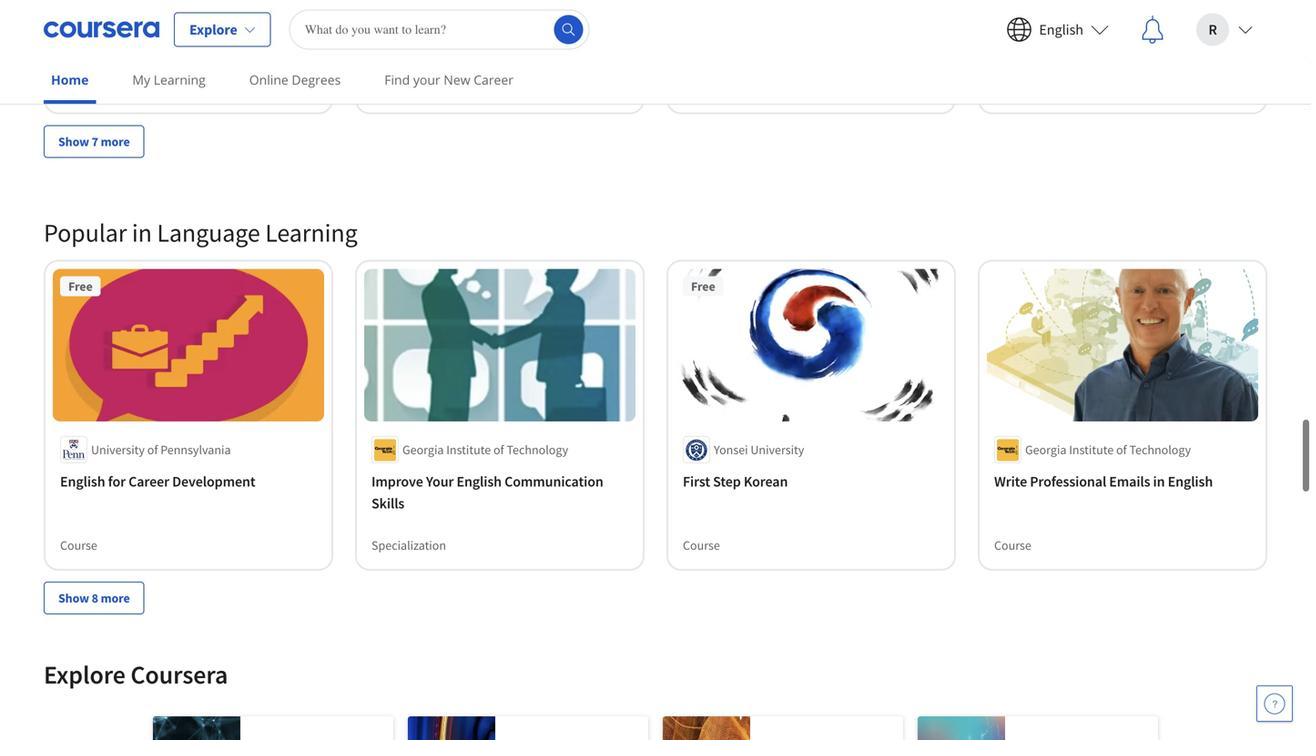 Task type: vqa. For each thing, say whether or not it's contained in the screenshot.
the rightmost the Contact Us
no



Task type: locate. For each thing, give the bounding box(es) containing it.
more inside show 8 more button
[[101, 590, 130, 607]]

course for english
[[60, 537, 97, 554]]

explore button
[[174, 12, 271, 47]]

georgia institute of technology
[[403, 442, 569, 458], [1026, 442, 1192, 458]]

1 horizontal spatial learning
[[265, 217, 358, 249]]

1 georgia institute of technology from the left
[[403, 442, 569, 458]]

of for improve your english communication skills
[[494, 442, 504, 458]]

2 of from the left
[[494, 442, 504, 458]]

course for first
[[683, 537, 720, 554]]

2 more from the top
[[101, 590, 130, 607]]

online degrees
[[249, 71, 341, 88]]

0 horizontal spatial of
[[147, 442, 158, 458]]

0 horizontal spatial development
[[172, 473, 256, 491]]

more for show 8 more
[[101, 590, 130, 607]]

career
[[474, 71, 514, 88], [129, 473, 169, 491]]

institute up your
[[447, 442, 491, 458]]

guided project down scratch
[[372, 81, 451, 97]]

0 vertical spatial more
[[101, 133, 130, 150]]

learning inside my learning link
[[154, 71, 206, 88]]

0 horizontal spatial learning
[[154, 71, 206, 88]]

1 horizontal spatial guided project
[[372, 81, 451, 97]]

georgia for your
[[403, 442, 444, 458]]

show for show 8 more
[[58, 590, 89, 607]]

in right popular on the top left
[[132, 217, 152, 249]]

1 horizontal spatial of
[[494, 442, 504, 458]]

show
[[58, 133, 89, 150], [58, 590, 89, 607]]

emails
[[1110, 473, 1151, 491]]

show inside button
[[58, 590, 89, 607]]

skills
[[372, 495, 405, 513]]

my learning link
[[125, 59, 213, 100]]

guided down polybase
[[60, 81, 99, 97]]

computer
[[1040, 16, 1100, 34]]

1 vertical spatial more
[[101, 590, 130, 607]]

3 of from the left
[[1117, 442, 1127, 458]]

1 vertical spatial learning
[[265, 217, 358, 249]]

1 horizontal spatial career
[[474, 71, 514, 88]]

popular
[[44, 217, 127, 249]]

0 vertical spatial show
[[58, 133, 89, 150]]

3 course from the left
[[995, 537, 1032, 554]]

2 course from the left
[[683, 537, 720, 554]]

project right the home link
[[101, 81, 139, 97]]

0 horizontal spatial university
[[91, 442, 145, 458]]

1 guided from the left
[[60, 81, 99, 97]]

0 vertical spatial explore
[[189, 20, 237, 39]]

university up for in the bottom of the page
[[91, 442, 145, 458]]

explore inside popup button
[[189, 20, 237, 39]]

1 guided project from the left
[[60, 81, 139, 97]]

1 of from the left
[[147, 442, 158, 458]]

english for career development link
[[60, 471, 317, 493]]

1 show from the top
[[58, 133, 89, 150]]

0 horizontal spatial career
[[129, 473, 169, 491]]

0 horizontal spatial technology
[[507, 442, 569, 458]]

0 vertical spatial development
[[542, 16, 626, 34]]

your
[[413, 71, 441, 88]]

of up improve your english communication skills link
[[494, 442, 504, 458]]

georgia institute of technology up improve your english communication skills
[[403, 442, 569, 458]]

1 horizontal spatial georgia institute of technology
[[1026, 442, 1192, 458]]

1 more from the top
[[101, 133, 130, 150]]

0 horizontal spatial free
[[68, 278, 93, 295]]

development down pennsylvania at the bottom of page
[[172, 473, 256, 491]]

course down write
[[995, 537, 1032, 554]]

1 horizontal spatial institute
[[1070, 442, 1114, 458]]

show 7 more button
[[44, 125, 145, 158]]

azure up polybase
[[60, 16, 95, 34]]

1 horizontal spatial in
[[1154, 473, 1166, 491]]

0 horizontal spatial guided
[[60, 81, 99, 97]]

2 institute from the left
[[1070, 442, 1114, 458]]

english
[[1040, 20, 1084, 39], [60, 473, 105, 491], [457, 473, 502, 491], [1168, 473, 1214, 491]]

2 horizontal spatial course
[[995, 537, 1032, 554]]

1 horizontal spatial project
[[413, 81, 451, 97]]

guided left your
[[372, 81, 410, 97]]

1 horizontal spatial azure
[[1200, 16, 1235, 34]]

0 vertical spatial learning
[[154, 71, 206, 88]]

1 vertical spatial development
[[172, 473, 256, 491]]

university
[[91, 442, 145, 458], [751, 442, 805, 458]]

degrees
[[292, 71, 341, 88]]

1 horizontal spatial guided
[[372, 81, 410, 97]]

professional
[[1030, 473, 1107, 491]]

free for english
[[68, 278, 93, 295]]

georgia up your
[[403, 442, 444, 458]]

course up show 8 more button
[[60, 537, 97, 554]]

1 free from the left
[[68, 278, 93, 295]]

1 vertical spatial career
[[129, 473, 169, 491]]

find your new career link
[[377, 59, 521, 100]]

0 horizontal spatial guided project
[[60, 81, 139, 97]]

game
[[503, 16, 539, 34]]

2 university from the left
[[751, 442, 805, 458]]

course for write
[[995, 537, 1032, 554]]

more right 7
[[101, 133, 130, 150]]

health image
[[918, 717, 1006, 741]]

1 horizontal spatial university
[[751, 442, 805, 458]]

technology
[[507, 442, 569, 458], [1130, 442, 1192, 458]]

improve your english communication skills link
[[372, 471, 629, 515]]

georgia institute of technology up write professional emails in english
[[1026, 442, 1192, 458]]

guided project
[[60, 81, 139, 97], [372, 81, 451, 97]]

career right for in the bottom of the page
[[129, 473, 169, 491]]

career right new
[[474, 71, 514, 88]]

free
[[68, 278, 93, 295], [691, 278, 716, 295]]

pool
[[180, 16, 208, 34]]

azure right with
[[1200, 16, 1235, 34]]

1 horizontal spatial georgia
[[1026, 442, 1067, 458]]

show inside 'button'
[[58, 133, 89, 150]]

guided project down polybase
[[60, 81, 139, 97]]

0 horizontal spatial project
[[101, 81, 139, 97]]

communication
[[505, 473, 604, 491]]

yonsei
[[714, 442, 748, 458]]

None search field
[[289, 10, 590, 50]]

university up korean
[[751, 442, 805, 458]]

georgia
[[403, 442, 444, 458], [1026, 442, 1067, 458]]

2 guided from the left
[[372, 81, 410, 97]]

introduction
[[372, 16, 450, 34]]

2 georgia institute of technology from the left
[[1026, 442, 1192, 458]]

1 georgia from the left
[[403, 442, 444, 458]]

2 project from the left
[[413, 81, 451, 97]]

implement
[[218, 16, 286, 34]]

course down first
[[683, 537, 720, 554]]

2 azure from the left
[[1200, 16, 1235, 34]]

1 horizontal spatial explore
[[189, 20, 237, 39]]

english right your
[[457, 473, 502, 491]]

yonsei university
[[714, 442, 805, 458]]

2 georgia from the left
[[1026, 442, 1067, 458]]

introduction to basic game development using scratch link
[[372, 14, 629, 58]]

my learning
[[132, 71, 206, 88]]

1 vertical spatial in
[[1154, 473, 1166, 491]]

0 horizontal spatial institute
[[447, 442, 491, 458]]

find
[[385, 71, 410, 88]]

introduction to basic game development using scratch
[[372, 16, 626, 56]]

app
[[1143, 16, 1166, 34]]

vision
[[1103, 16, 1140, 34]]

project right "find"
[[413, 81, 451, 97]]

2 horizontal spatial of
[[1117, 442, 1127, 458]]

show left 7
[[58, 133, 89, 150]]

development
[[542, 16, 626, 34], [172, 473, 256, 491]]

first step korean link
[[683, 471, 940, 493]]

2 technology from the left
[[1130, 442, 1192, 458]]

1 horizontal spatial course
[[683, 537, 720, 554]]

technology for communication
[[507, 442, 569, 458]]

learning
[[154, 71, 206, 88], [265, 217, 358, 249]]

0 horizontal spatial georgia institute of technology
[[403, 442, 569, 458]]

explore
[[189, 20, 237, 39], [44, 659, 126, 691]]

build a computer vision app with azure cognitive services
[[995, 16, 1235, 56]]

1 azure from the left
[[60, 16, 95, 34]]

improve your english communication skills
[[372, 473, 604, 513]]

course
[[60, 537, 97, 554], [683, 537, 720, 554], [995, 537, 1032, 554]]

free for first
[[691, 278, 716, 295]]

azure inside azure synapse sql pool - implement polybase
[[60, 16, 95, 34]]

technology up 'emails'
[[1130, 442, 1192, 458]]

1 university from the left
[[91, 442, 145, 458]]

using
[[372, 38, 405, 56]]

1 course from the left
[[60, 537, 97, 554]]

azure
[[60, 16, 95, 34], [1200, 16, 1235, 34]]

0 vertical spatial in
[[132, 217, 152, 249]]

show left 8
[[58, 590, 89, 607]]

institute up write professional emails in english
[[1070, 442, 1114, 458]]

1 horizontal spatial development
[[542, 16, 626, 34]]

technology up communication
[[507, 442, 569, 458]]

1 horizontal spatial free
[[691, 278, 716, 295]]

synapse
[[98, 16, 150, 34]]

2 guided project from the left
[[372, 81, 451, 97]]

my
[[132, 71, 150, 88]]

1 horizontal spatial technology
[[1130, 442, 1192, 458]]

r button
[[1182, 0, 1268, 59]]

2 show from the top
[[58, 590, 89, 607]]

1 vertical spatial explore
[[44, 659, 126, 691]]

1 technology from the left
[[507, 442, 569, 458]]

more
[[101, 133, 130, 150], [101, 590, 130, 607]]

online degrees link
[[242, 59, 348, 100]]

explore for explore coursera
[[44, 659, 126, 691]]

georgia up professional
[[1026, 442, 1067, 458]]

1 institute from the left
[[447, 442, 491, 458]]

0 horizontal spatial explore
[[44, 659, 126, 691]]

show for show 7 more
[[58, 133, 89, 150]]

help center image
[[1264, 693, 1286, 715]]

0 horizontal spatial georgia
[[403, 442, 444, 458]]

of for write professional emails in english
[[1117, 442, 1127, 458]]

0 vertical spatial career
[[474, 71, 514, 88]]

guided for scratch
[[372, 81, 410, 97]]

basic
[[468, 16, 501, 34]]

of up english for career development
[[147, 442, 158, 458]]

a
[[1030, 16, 1037, 34]]

show 8 more button
[[44, 582, 145, 615]]

7
[[92, 133, 98, 150]]

scratch
[[408, 38, 454, 56]]

1 vertical spatial show
[[58, 590, 89, 607]]

english right a
[[1040, 20, 1084, 39]]

more right 8
[[101, 590, 130, 607]]

development right game
[[542, 16, 626, 34]]

0 horizontal spatial azure
[[60, 16, 95, 34]]

english for career development
[[60, 473, 256, 491]]

institute
[[447, 442, 491, 458], [1070, 442, 1114, 458]]

0 horizontal spatial course
[[60, 537, 97, 554]]

in right 'emails'
[[1154, 473, 1166, 491]]

of
[[147, 442, 158, 458], [494, 442, 504, 458], [1117, 442, 1127, 458]]

of up write professional emails in english link
[[1117, 442, 1127, 458]]

1 project from the left
[[101, 81, 139, 97]]

project
[[101, 81, 139, 97], [413, 81, 451, 97]]

2 free from the left
[[691, 278, 716, 295]]

in
[[132, 217, 152, 249], [1154, 473, 1166, 491]]

improve
[[372, 473, 423, 491]]

new
[[444, 71, 471, 88]]

guided
[[60, 81, 99, 97], [372, 81, 410, 97]]

write professional emails in english
[[995, 473, 1214, 491]]

more inside the 'show 7 more' 'button'
[[101, 133, 130, 150]]



Task type: describe. For each thing, give the bounding box(es) containing it.
explore coursera
[[44, 659, 228, 691]]

computer science image
[[663, 717, 751, 741]]

learn a new skill in 2 hours collection element
[[33, 0, 1279, 187]]

korean
[[744, 473, 788, 491]]

business image
[[408, 717, 496, 741]]

explore for explore
[[189, 20, 237, 39]]

show 7 more
[[58, 133, 130, 150]]

your
[[426, 473, 454, 491]]

georgia institute of technology for english
[[403, 442, 569, 458]]

specialization
[[372, 537, 446, 554]]

-
[[211, 16, 215, 34]]

project for polybase
[[101, 81, 139, 97]]

georgia institute of technology for emails
[[1026, 442, 1192, 458]]

popular in language learning
[[44, 217, 358, 249]]

with
[[1169, 16, 1197, 34]]

show 8 more
[[58, 590, 130, 607]]

english inside improve your english communication skills
[[457, 473, 502, 491]]

georgia for professional
[[1026, 442, 1067, 458]]

english button
[[992, 0, 1124, 59]]

0 horizontal spatial in
[[132, 217, 152, 249]]

pennsylvania
[[161, 442, 231, 458]]

polybase
[[60, 38, 116, 56]]

step
[[713, 473, 741, 491]]

career inside popular in language learning collection element
[[129, 473, 169, 491]]

popular in language learning collection element
[[33, 187, 1279, 644]]

for
[[108, 473, 126, 491]]

first
[[683, 473, 711, 491]]

to
[[452, 16, 465, 34]]

find your new career
[[385, 71, 514, 88]]

write
[[995, 473, 1028, 491]]

azure synapse sql pool - implement polybase link
[[60, 14, 317, 58]]

guided project for polybase
[[60, 81, 139, 97]]

write professional emails in english link
[[995, 471, 1252, 493]]

sql
[[153, 16, 177, 34]]

institute for professional
[[1070, 442, 1114, 458]]

azure synapse sql pool - implement polybase
[[60, 16, 286, 56]]

development inside english for career development link
[[172, 473, 256, 491]]

more for show 7 more
[[101, 133, 130, 150]]

project for scratch
[[413, 81, 451, 97]]

What do you want to learn? text field
[[289, 10, 590, 50]]

english inside button
[[1040, 20, 1084, 39]]

guided for polybase
[[60, 81, 99, 97]]

institute for your
[[447, 442, 491, 458]]

coursera image
[[44, 15, 159, 44]]

university of pennsylvania
[[91, 442, 231, 458]]

8
[[92, 590, 98, 607]]

build
[[995, 16, 1027, 34]]

english left for in the bottom of the page
[[60, 473, 105, 491]]

coursera
[[131, 659, 228, 691]]

azure inside build a computer vision app with azure cognitive services
[[1200, 16, 1235, 34]]

data science image
[[153, 717, 240, 741]]

development inside introduction to basic game development using scratch
[[542, 16, 626, 34]]

learning inside popular in language learning collection element
[[265, 217, 358, 249]]

first step korean
[[683, 473, 788, 491]]

guided project for scratch
[[372, 81, 451, 97]]

build a computer vision app with azure cognitive services link
[[995, 14, 1252, 58]]

home
[[51, 71, 89, 88]]

home link
[[44, 59, 96, 104]]

cognitive
[[995, 38, 1053, 56]]

services
[[1056, 38, 1108, 56]]

r
[[1209, 20, 1218, 39]]

online
[[249, 71, 289, 88]]

english right 'emails'
[[1168, 473, 1214, 491]]

technology for in
[[1130, 442, 1192, 458]]

language
[[157, 217, 260, 249]]



